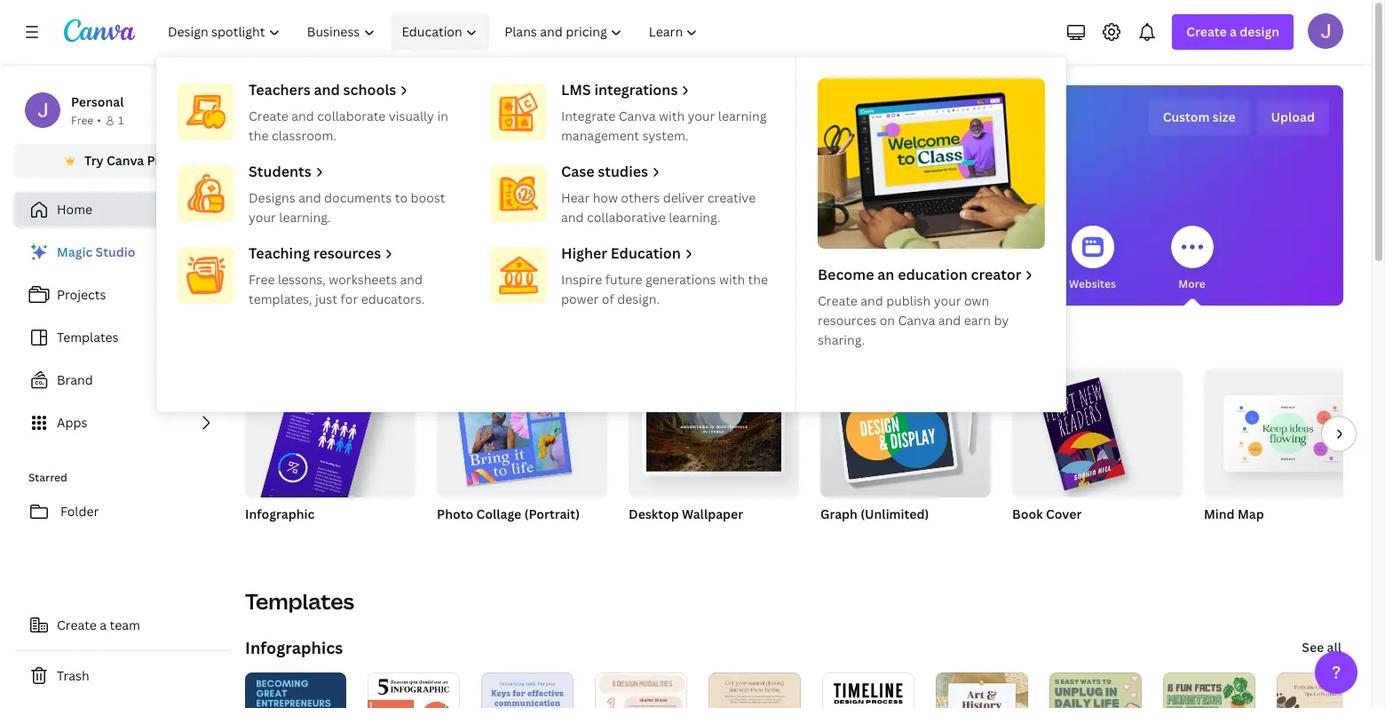 Task type: vqa. For each thing, say whether or not it's contained in the screenshot.
left Marketing link
no



Task type: locate. For each thing, give the bounding box(es) containing it.
and inside free lessons, worksheets and templates, just for educators.
[[400, 271, 423, 288]]

just
[[315, 290, 338, 307]]

your inside create and publish your own resources on canva and earn by sharing.
[[934, 292, 962, 309]]

×
[[269, 529, 274, 544]]

0 vertical spatial with
[[659, 107, 685, 124]]

0 vertical spatial your
[[688, 107, 715, 124]]

create a team button
[[14, 608, 231, 643]]

0 horizontal spatial resources
[[314, 243, 381, 263]]

whiteboards
[[563, 276, 629, 291]]

2 horizontal spatial canva
[[899, 312, 936, 329]]

0 vertical spatial canva
[[619, 107, 656, 124]]

1 vertical spatial you
[[397, 276, 416, 291]]

your up system.
[[688, 107, 715, 124]]

book
[[1013, 505, 1043, 522]]

more
[[1179, 276, 1206, 291]]

list containing magic studio
[[14, 235, 231, 441]]

print products
[[956, 276, 1031, 291]]

create left "team"
[[57, 617, 97, 633]]

canva
[[619, 107, 656, 124], [107, 152, 144, 169], [899, 312, 936, 329]]

with inside 'integrate canva with your learning management system.'
[[659, 107, 685, 124]]

group for desktop wallpaper
[[629, 370, 800, 497]]

learning. inside designs and documents to boost your learning.
[[279, 209, 331, 226]]

0 vertical spatial a
[[1230, 23, 1237, 40]]

1 vertical spatial canva
[[107, 152, 144, 169]]

deliver
[[663, 189, 705, 206]]

lms integrations
[[561, 80, 678, 99]]

free inside free lessons, worksheets and templates, just for educators.
[[249, 271, 275, 288]]

others
[[621, 189, 660, 206]]

and right for
[[400, 271, 423, 288]]

websites button
[[1070, 213, 1117, 306]]

1 vertical spatial with
[[720, 271, 745, 288]]

the inside inspire future generations with the power of design.
[[749, 271, 769, 288]]

starred
[[28, 470, 67, 485]]

education up the in
[[402, 23, 463, 40]]

0 horizontal spatial you
[[397, 276, 416, 291]]

teaching resources
[[249, 243, 381, 263]]

0 vertical spatial free
[[71, 113, 94, 128]]

resources up the worksheets
[[314, 243, 381, 263]]

you inside for you button
[[397, 276, 416, 291]]

canva right try
[[107, 152, 144, 169]]

free
[[71, 113, 94, 128], [249, 271, 275, 288]]

0 horizontal spatial free
[[71, 113, 94, 128]]

1 vertical spatial free
[[249, 271, 275, 288]]

videos button
[[873, 213, 915, 306]]

your inside 'integrate canva with your learning management system.'
[[688, 107, 715, 124]]

for you
[[377, 276, 416, 291]]

1 vertical spatial resources
[[818, 312, 877, 329]]

group for graph (unlimited)
[[821, 370, 991, 497]]

education inside popup button
[[402, 23, 463, 40]]

creative
[[708, 189, 756, 206]]

canva inside button
[[107, 152, 144, 169]]

education inside "menu"
[[611, 243, 681, 263]]

top level navigation element
[[156, 14, 1067, 412]]

a inside button
[[100, 617, 107, 633]]

collage
[[477, 505, 522, 522]]

designs
[[249, 189, 296, 206]]

create down become
[[818, 292, 858, 309]]

learning. inside hear how others deliver creative and collaborative learning.
[[669, 209, 721, 226]]

0 horizontal spatial a
[[100, 617, 107, 633]]

case studies
[[561, 162, 648, 181]]

canva down publish
[[899, 312, 936, 329]]

create inside the create and collaborate visually in the classroom.
[[249, 107, 289, 124]]

documents
[[324, 189, 392, 206]]

upload
[[1272, 108, 1316, 125]]

presentations button
[[659, 213, 731, 306]]

integrate
[[561, 107, 616, 124]]

0 horizontal spatial templates
[[57, 329, 119, 346]]

free •
[[71, 113, 101, 128]]

canva for pro
[[107, 152, 144, 169]]

today?
[[889, 106, 989, 144]]

collaborative
[[587, 209, 666, 226]]

0 horizontal spatial with
[[659, 107, 685, 124]]

what
[[601, 106, 676, 144]]

0 vertical spatial design
[[1240, 23, 1280, 40]]

2 learning. from the left
[[669, 209, 721, 226]]

schools
[[343, 80, 396, 99]]

canva down integrations
[[619, 107, 656, 124]]

0 horizontal spatial the
[[249, 127, 269, 144]]

and inside the create and collaborate visually in the classroom.
[[292, 107, 314, 124]]

educators.
[[361, 290, 425, 307]]

higher education
[[561, 243, 681, 263]]

and up collaborate
[[314, 80, 340, 99]]

0 vertical spatial templates
[[57, 329, 119, 346]]

your down 'print'
[[934, 292, 962, 309]]

1 learning. from the left
[[279, 209, 331, 226]]

and inside hear how others deliver creative and collaborative learning.
[[561, 209, 584, 226]]

a inside dropdown button
[[1230, 23, 1237, 40]]

the up students
[[249, 127, 269, 144]]

learning.
[[279, 209, 331, 226], [669, 209, 721, 226]]

canva inside 'integrate canva with your learning management system.'
[[619, 107, 656, 124]]

create down teachers
[[249, 107, 289, 124]]

desktop wallpaper
[[629, 505, 744, 522]]

personal
[[71, 93, 124, 110]]

a for design
[[1230, 23, 1237, 40]]

a up size
[[1230, 23, 1237, 40]]

creator
[[971, 265, 1022, 284]]

free left •
[[71, 113, 94, 128]]

create up custom size
[[1187, 23, 1227, 40]]

2 vertical spatial canva
[[899, 312, 936, 329]]

folder button
[[14, 494, 231, 529]]

group
[[243, 357, 416, 583], [1013, 362, 1183, 497], [1205, 362, 1375, 497], [437, 370, 608, 497], [629, 370, 800, 497], [821, 370, 991, 497]]

for
[[377, 276, 394, 291]]

graph (unlimited)
[[821, 505, 930, 522]]

teaching
[[249, 243, 310, 263]]

and up classroom.
[[292, 107, 314, 124]]

free lessons, worksheets and templates, just for educators.
[[249, 271, 425, 307]]

1 horizontal spatial canva
[[619, 107, 656, 124]]

2 vertical spatial your
[[934, 292, 962, 309]]

all
[[1328, 639, 1342, 656]]

photo collage (portrait)
[[437, 505, 580, 522]]

see all
[[1303, 639, 1342, 656]]

education up future
[[611, 243, 681, 263]]

templates down projects
[[57, 329, 119, 346]]

1 horizontal spatial education
[[611, 243, 681, 263]]

infographics
[[245, 637, 343, 658]]

graph
[[821, 505, 858, 522]]

publish
[[887, 292, 931, 309]]

1 vertical spatial education
[[611, 243, 681, 263]]

create a design
[[1187, 23, 1280, 40]]

1 horizontal spatial the
[[749, 271, 769, 288]]

learning
[[719, 107, 767, 124]]

free for free lessons, worksheets and templates, just for educators.
[[249, 271, 275, 288]]

with left social
[[720, 271, 745, 288]]

with up system.
[[659, 107, 685, 124]]

what will you design today?
[[601, 106, 989, 144]]

infographic group
[[243, 357, 416, 583]]

own
[[965, 292, 990, 309]]

in
[[437, 107, 449, 124]]

1 horizontal spatial free
[[249, 271, 275, 288]]

0 horizontal spatial your
[[249, 209, 276, 226]]

list
[[14, 235, 231, 441]]

the
[[249, 127, 269, 144], [749, 271, 769, 288]]

social media button
[[762, 213, 828, 306]]

0 horizontal spatial design
[[792, 106, 883, 144]]

on
[[880, 312, 896, 329]]

2 horizontal spatial your
[[934, 292, 962, 309]]

resources inside create and publish your own resources on canva and earn by sharing.
[[818, 312, 877, 329]]

generations
[[646, 271, 717, 288]]

0 vertical spatial education
[[402, 23, 463, 40]]

learning. down deliver
[[669, 209, 721, 226]]

custom size
[[1163, 108, 1236, 125]]

and left the earn
[[939, 312, 961, 329]]

1 horizontal spatial resources
[[818, 312, 877, 329]]

magic
[[57, 243, 93, 260]]

1 horizontal spatial you
[[733, 106, 786, 144]]

learning. up teaching resources
[[279, 209, 331, 226]]

0 vertical spatial resources
[[314, 243, 381, 263]]

and inside designs and documents to boost your learning.
[[299, 189, 321, 206]]

templates up infographics
[[245, 586, 355, 616]]

with inside inspire future generations with the power of design.
[[720, 271, 745, 288]]

1 horizontal spatial your
[[688, 107, 715, 124]]

for you button
[[375, 213, 418, 306]]

1 horizontal spatial design
[[1240, 23, 1280, 40]]

group for book cover
[[1013, 362, 1183, 497]]

inspire
[[561, 271, 603, 288]]

the inside the create and collaborate visually in the classroom.
[[249, 127, 269, 144]]

0 horizontal spatial canva
[[107, 152, 144, 169]]

resources
[[314, 243, 381, 263], [818, 312, 877, 329]]

your for lms integrations
[[688, 107, 715, 124]]

book cover group
[[1013, 362, 1183, 545]]

1 vertical spatial a
[[100, 617, 107, 633]]

None search field
[[528, 165, 1061, 201]]

you right for
[[397, 276, 416, 291]]

free up "templates,"
[[249, 271, 275, 288]]

0 horizontal spatial education
[[402, 23, 463, 40]]

1 vertical spatial the
[[749, 271, 769, 288]]

trash link
[[14, 658, 231, 694]]

your
[[688, 107, 715, 124], [249, 209, 276, 226], [934, 292, 962, 309]]

a for team
[[100, 617, 107, 633]]

1 vertical spatial your
[[249, 209, 276, 226]]

the left media
[[749, 271, 769, 288]]

mind map group
[[1205, 362, 1375, 545]]

resources up the sharing. on the right top of page
[[818, 312, 877, 329]]

lms
[[561, 80, 591, 99]]

and up on on the top of the page
[[861, 292, 884, 309]]

create for create and collaborate visually in the classroom.
[[249, 107, 289, 124]]

how
[[593, 189, 618, 206]]

create inside create and publish your own resources on canva and earn by sharing.
[[818, 292, 858, 309]]

1 horizontal spatial learning.
[[669, 209, 721, 226]]

1 horizontal spatial templates
[[245, 586, 355, 616]]

desktop wallpaper group
[[629, 370, 800, 545]]

create inside button
[[57, 617, 97, 633]]

0 vertical spatial the
[[249, 127, 269, 144]]

mind
[[1205, 505, 1235, 522]]

1 horizontal spatial with
[[720, 271, 745, 288]]

create for create and publish your own resources on canva and earn by sharing.
[[818, 292, 858, 309]]

your down designs
[[249, 209, 276, 226]]

print
[[956, 276, 982, 291]]

1 horizontal spatial a
[[1230, 23, 1237, 40]]

designs and documents to boost your learning.
[[249, 189, 446, 226]]

and right designs
[[299, 189, 321, 206]]

docs
[[483, 276, 509, 291]]

try canva pro
[[84, 152, 168, 169]]

you right will
[[733, 106, 786, 144]]

group for photo collage (portrait)
[[437, 370, 608, 497]]

and down the hear
[[561, 209, 584, 226]]

0 horizontal spatial learning.
[[279, 209, 331, 226]]

create inside dropdown button
[[1187, 23, 1227, 40]]

a left "team"
[[100, 617, 107, 633]]

collaborate
[[317, 107, 386, 124]]



Task type: describe. For each thing, give the bounding box(es) containing it.
brand
[[57, 371, 93, 388]]

canva for with
[[619, 107, 656, 124]]

0 vertical spatial you
[[733, 106, 786, 144]]

create a team
[[57, 617, 140, 633]]

education button
[[391, 14, 490, 50]]

templates link
[[14, 320, 231, 355]]

system.
[[643, 127, 689, 144]]

create for create a design
[[1187, 23, 1227, 40]]

worksheets
[[329, 271, 397, 288]]

try canva pro button
[[14, 144, 231, 178]]

canva inside create and publish your own resources on canva and earn by sharing.
[[899, 312, 936, 329]]

cover
[[1046, 505, 1082, 522]]

trash
[[57, 667, 89, 684]]

teachers
[[249, 80, 311, 99]]

social media
[[762, 276, 828, 291]]

hear how others deliver creative and collaborative learning.
[[561, 189, 756, 226]]

1
[[118, 113, 124, 128]]

become
[[818, 265, 875, 284]]

by
[[994, 312, 1009, 329]]

visually
[[389, 107, 434, 124]]

free for free •
[[71, 113, 94, 128]]

1 vertical spatial design
[[792, 106, 883, 144]]

your inside designs and documents to boost your learning.
[[249, 209, 276, 226]]

create a design button
[[1173, 14, 1294, 50]]

jacob simon image
[[1309, 13, 1344, 49]]

design inside dropdown button
[[1240, 23, 1280, 40]]

more button
[[1171, 213, 1214, 306]]

upload button
[[1258, 99, 1330, 135]]

templates,
[[249, 290, 312, 307]]

1 vertical spatial templates
[[245, 586, 355, 616]]

presentations
[[659, 276, 731, 291]]

size
[[1213, 108, 1236, 125]]

sharing.
[[818, 331, 865, 348]]

inspire future generations with the power of design.
[[561, 271, 769, 307]]

teachers and schools
[[249, 80, 396, 99]]

studio
[[96, 243, 135, 260]]

integrate canva with your learning management system.
[[561, 107, 767, 144]]

templates inside 'link'
[[57, 329, 119, 346]]

desktop
[[629, 505, 679, 522]]

(portrait)
[[525, 505, 580, 522]]

graph (unlimited) group
[[821, 370, 991, 545]]

case
[[561, 162, 595, 181]]

wallpaper
[[682, 505, 744, 522]]

px
[[308, 529, 320, 544]]

students
[[249, 162, 311, 181]]

book cover
[[1013, 505, 1082, 522]]

brand link
[[14, 362, 231, 398]]

social
[[762, 276, 793, 291]]

apps
[[57, 414, 87, 431]]

custom
[[1163, 108, 1210, 125]]

projects
[[57, 286, 106, 303]]

create for create a team
[[57, 617, 97, 633]]

home
[[57, 201, 93, 218]]

education
[[898, 265, 968, 284]]

docs button
[[475, 213, 517, 306]]

become an education creator
[[818, 265, 1022, 284]]

team
[[110, 617, 140, 633]]

design.
[[618, 290, 660, 307]]

education menu
[[156, 57, 1067, 412]]

boost
[[411, 189, 446, 206]]

home link
[[14, 192, 231, 227]]

group for infographic
[[243, 357, 416, 583]]

your for become an education creator
[[934, 292, 962, 309]]

photo
[[437, 505, 474, 522]]

integrations
[[595, 80, 678, 99]]

lessons,
[[278, 271, 326, 288]]

800 × 2000 px button
[[245, 528, 338, 545]]

pro
[[147, 152, 168, 169]]

create and publish your own resources on canva and earn by sharing.
[[818, 292, 1009, 348]]

an
[[878, 265, 895, 284]]

•
[[97, 113, 101, 128]]

classroom.
[[272, 127, 337, 144]]

to
[[395, 189, 408, 206]]

projects link
[[14, 277, 231, 313]]

mind map
[[1205, 505, 1265, 522]]

group for mind map
[[1205, 362, 1375, 497]]

apps link
[[14, 405, 231, 441]]

photo collage (portrait) group
[[437, 370, 608, 545]]

media
[[796, 276, 828, 291]]

hear
[[561, 189, 590, 206]]

studies
[[598, 162, 648, 181]]

infographics link
[[245, 637, 343, 658]]

whiteboards button
[[563, 213, 629, 306]]

magic studio
[[57, 243, 135, 260]]

websites
[[1070, 276, 1117, 291]]

custom size button
[[1149, 99, 1250, 135]]



